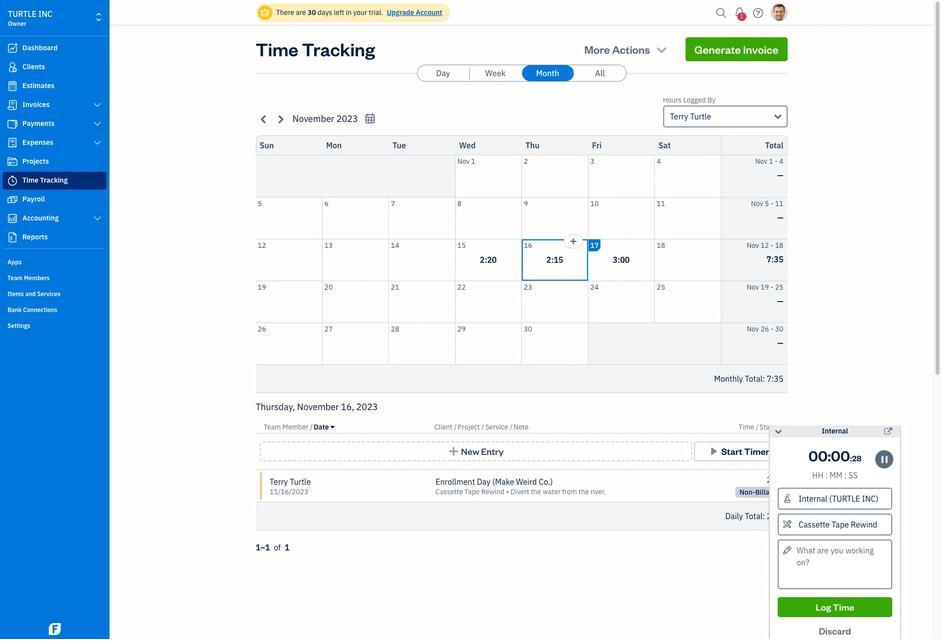 Task type: locate. For each thing, give the bounding box(es) containing it.
/ left status
[[756, 423, 759, 432]]

chevron large down image up payments link on the top left of the page
[[93, 101, 102, 109]]

2023
[[336, 113, 358, 124], [356, 401, 378, 413]]

0 horizontal spatial 00
[[809, 446, 828, 465]]

0 vertical spatial 28
[[391, 324, 399, 333]]

1
[[740, 12, 744, 20], [471, 157, 475, 166], [769, 157, 773, 166], [285, 543, 289, 553]]

7:35 up nov 19 - 25 —
[[767, 254, 784, 264]]

1 vertical spatial chevron large down image
[[93, 215, 102, 223]]

0 vertical spatial 2:15
[[546, 255, 563, 265]]

30 right are on the left top of the page
[[308, 8, 316, 17]]

1 vertical spatial november
[[297, 401, 339, 413]]

expense image
[[6, 138, 18, 148]]

terry up 11/16/2023
[[270, 477, 288, 487]]

— for nov 26 - 30 —
[[777, 338, 784, 348]]

main element
[[0, 0, 134, 639]]

nov inside nov 19 - 25 —
[[747, 283, 759, 292]]

2 chevron large down image from the top
[[93, 215, 102, 223]]

26 down nov 19 - 25 —
[[761, 324, 769, 333]]

18 down nov 5 - 11 —
[[775, 241, 784, 250]]

non-
[[740, 488, 755, 497]]

0 vertical spatial total
[[765, 140, 784, 150]]

13 button
[[322, 239, 388, 281]]

/ left service
[[482, 423, 484, 432]]

nov 26 - 30 —
[[747, 324, 784, 348]]

choose a date image
[[364, 113, 376, 124]]

0 horizontal spatial tracking
[[40, 176, 68, 185]]

nov down nov 12 - 18 7:35
[[747, 283, 759, 292]]

1 horizontal spatial 11
[[775, 199, 784, 208]]

: left ss
[[844, 471, 847, 481]]

2 vertical spatial 2:15
[[767, 511, 784, 521]]

1 down wed on the top of the page
[[471, 157, 475, 166]]

- for nov 19 - 25 —
[[771, 283, 774, 292]]

time tracking down projects link
[[22, 176, 68, 185]]

timer image
[[6, 176, 18, 186]]

1 12 from the left
[[258, 241, 266, 250]]

3 / from the left
[[482, 423, 484, 432]]

ss
[[849, 471, 858, 481]]

turtle inside terry turtle dropdown button
[[690, 112, 711, 122]]

1 vertical spatial tracking
[[40, 176, 68, 185]]

chevron large down image inside the accounting link
[[93, 215, 102, 223]]

1 vertical spatial 2:15
[[767, 475, 784, 485]]

2:15 up billable
[[767, 475, 784, 485]]

18
[[657, 241, 665, 250], [775, 241, 784, 250]]

10
[[590, 199, 599, 208]]

november
[[293, 113, 334, 124], [297, 401, 339, 413]]

1 19 from the left
[[258, 283, 266, 292]]

team members
[[7, 274, 50, 282]]

nov for nov 26 - 30 —
[[747, 324, 759, 333]]

team down 'apps'
[[7, 274, 23, 282]]

search image
[[713, 5, 729, 20]]

the down co.
[[531, 488, 541, 496]]

nov inside nov 5 - 11 —
[[751, 199, 763, 208]]

0 horizontal spatial turtle
[[290, 477, 311, 487]]

terry down hours
[[670, 112, 688, 122]]

2:15 inside 2:15 non-billable
[[767, 475, 784, 485]]

1 horizontal spatial 5
[[765, 199, 769, 208]]

- inside nov 5 - 11 —
[[771, 199, 774, 208]]

22
[[457, 283, 466, 292]]

1 horizontal spatial 30
[[524, 324, 532, 333]]

2 horizontal spatial 30
[[775, 324, 784, 333]]

chevron large down image
[[93, 120, 102, 128], [93, 139, 102, 147]]

1 vertical spatial time tracking
[[22, 176, 68, 185]]

7 button
[[389, 197, 455, 239]]

total up nov 1 - 4 —
[[765, 140, 784, 150]]

11 button
[[655, 197, 721, 239]]

2:15 non-billable
[[740, 475, 784, 497]]

— inside nov 26 - 30 —
[[777, 338, 784, 348]]

: down billable
[[763, 511, 765, 521]]

0 vertical spatial chevron large down image
[[93, 120, 102, 128]]

2:15 down billable
[[767, 511, 784, 521]]

nov inside nov 12 - 18 7:35
[[747, 241, 759, 250]]

nov inside button
[[457, 157, 470, 166]]

0 horizontal spatial 5
[[258, 199, 262, 208]]

1 11 from the left
[[657, 199, 665, 208]]

monthly total : 7:35
[[714, 374, 784, 384]]

daily total : 2:15
[[725, 511, 784, 521]]

1 horizontal spatial 18
[[775, 241, 784, 250]]

0 vertical spatial chevron large down image
[[93, 101, 102, 109]]

1 horizontal spatial 28
[[852, 453, 862, 464]]

turtle
[[690, 112, 711, 122], [290, 477, 311, 487]]

dashboard image
[[6, 43, 18, 53]]

00 up hh
[[809, 446, 828, 465]]

25 down nov 12 - 18 7:35
[[775, 283, 784, 292]]

1 vertical spatial terry
[[270, 477, 288, 487]]

: up ss
[[850, 453, 852, 464]]

terry turtle button
[[663, 106, 788, 127]]

2 5 from the left
[[765, 199, 769, 208]]

1 18 from the left
[[657, 241, 665, 250]]

13
[[324, 241, 333, 250]]

11 down nov 1 - 4 —
[[775, 199, 784, 208]]

(
[[492, 477, 495, 487]]

nov down wed on the top of the page
[[457, 157, 470, 166]]

1 horizontal spatial 19
[[761, 283, 769, 292]]

november 2023
[[293, 113, 358, 124]]

2 26 from the left
[[761, 324, 769, 333]]

nov for nov 19 - 25 —
[[747, 283, 759, 292]]

make
[[495, 477, 514, 487]]

— up monthly total : 7:35
[[777, 338, 784, 348]]

more actions
[[584, 42, 650, 56]]

november right next month image
[[293, 113, 334, 124]]

- inside nov 19 - 25 —
[[771, 283, 774, 292]]

terry for terry turtle 11/16/2023
[[270, 477, 288, 487]]

payments
[[22, 119, 55, 128]]

0 vertical spatial november
[[293, 113, 334, 124]]

26 down 19 button
[[258, 324, 266, 333]]

chevron large down image up expenses link
[[93, 120, 102, 128]]

0 vertical spatial turtle
[[690, 112, 711, 122]]

week link
[[470, 65, 521, 81]]

24 button
[[588, 281, 654, 322]]

tracking down left
[[302, 37, 375, 61]]

1 chevron large down image from the top
[[93, 120, 102, 128]]

time right timer image
[[22, 176, 38, 185]]

total right daily
[[745, 511, 763, 521]]

chevron large down image down payroll link
[[93, 215, 102, 223]]

2 19 from the left
[[761, 283, 769, 292]]

settings
[[7, 322, 30, 330]]

time inside "link"
[[22, 176, 38, 185]]

time right log
[[833, 602, 854, 613]]

chevron large down image for expenses
[[93, 139, 102, 147]]

tracking down projects link
[[40, 176, 68, 185]]

2 — from the top
[[777, 212, 784, 222]]

nov down nov 19 - 25 —
[[747, 324, 759, 333]]

19 inside button
[[258, 283, 266, 292]]

12 down 5 button at the left top
[[258, 241, 266, 250]]

1–1
[[256, 543, 270, 553]]

11 inside nov 5 - 11 —
[[775, 199, 784, 208]]

30 down 23 button
[[524, 324, 532, 333]]

2:15
[[546, 255, 563, 265], [767, 475, 784, 485], [767, 511, 784, 521]]

4
[[657, 157, 661, 166], [779, 157, 784, 166]]

estimate image
[[6, 81, 18, 91]]

1 chevron large down image from the top
[[93, 101, 102, 109]]

1 horizontal spatial 12
[[761, 241, 769, 250]]

0 horizontal spatial terry
[[270, 477, 288, 487]]

2023 right 16,
[[356, 401, 378, 413]]

/ left note
[[510, 423, 513, 432]]

terry turtle 11/16/2023
[[270, 477, 311, 496]]

report image
[[6, 233, 18, 243]]

11
[[657, 199, 665, 208], [775, 199, 784, 208]]

2 18 from the left
[[775, 241, 784, 250]]

hh : mm : ss
[[812, 471, 858, 481]]

19 down 12 button
[[258, 283, 266, 292]]

time inside button
[[833, 602, 854, 613]]

2 chevron large down image from the top
[[93, 139, 102, 147]]

4 — from the top
[[777, 338, 784, 348]]

1 horizontal spatial 26
[[761, 324, 769, 333]]

19
[[258, 283, 266, 292], [761, 283, 769, 292]]

3 — from the top
[[777, 296, 784, 306]]

11 down 4 button
[[657, 199, 665, 208]]

chevron large down image inside payments link
[[93, 120, 102, 128]]

nov down nov 5 - 11 —
[[747, 241, 759, 250]]

discard
[[819, 625, 851, 637]]

1 — from the top
[[777, 170, 784, 180]]

27
[[324, 324, 333, 333]]

3 button
[[588, 155, 654, 197]]

5 inside button
[[258, 199, 262, 208]]

more
[[584, 42, 610, 56]]

nov up nov 5 - 11 —
[[755, 157, 767, 166]]

open in new window image
[[884, 426, 892, 438]]

28 inside "00 : 00 : 28"
[[852, 453, 862, 464]]

— inside nov 5 - 11 —
[[777, 212, 784, 222]]

1 vertical spatial 28
[[852, 453, 862, 464]]

trial.
[[369, 8, 383, 17]]

00
[[809, 446, 828, 465], [831, 446, 850, 465]]

1 vertical spatial day
[[477, 477, 491, 487]]

by
[[708, 96, 716, 105]]

-
[[775, 157, 778, 166], [771, 199, 774, 208], [771, 241, 774, 250], [771, 283, 774, 292], [771, 324, 774, 333]]

1 vertical spatial turtle
[[290, 477, 311, 487]]

2 4 from the left
[[779, 157, 784, 166]]

payroll link
[[2, 191, 107, 209]]

day inside enrollment day ( make weird co. ) cassette tape rewind • divert the water from the river.
[[477, 477, 491, 487]]

team inside main element
[[7, 274, 23, 282]]

12 inside button
[[258, 241, 266, 250]]

- inside nov 1 - 4 —
[[775, 157, 778, 166]]

1 4 from the left
[[657, 157, 661, 166]]

4 inside button
[[657, 157, 661, 166]]

freshbooks image
[[47, 623, 63, 635]]

28 down 21 "button"
[[391, 324, 399, 333]]

0 horizontal spatial 18
[[657, 241, 665, 250]]

turtle inside terry turtle 11/16/2023
[[290, 477, 311, 487]]

0 horizontal spatial 25
[[657, 283, 665, 292]]

log
[[816, 602, 831, 613]]

team down thursday, in the bottom of the page
[[264, 423, 281, 432]]

30
[[308, 8, 316, 17], [524, 324, 532, 333], [775, 324, 784, 333]]

1 horizontal spatial turtle
[[690, 112, 711, 122]]

1 5 from the left
[[258, 199, 262, 208]]

3:00
[[613, 255, 630, 265]]

1 horizontal spatial day
[[477, 477, 491, 487]]

turtle down logged
[[690, 112, 711, 122]]

chevron large down image down payments link on the top left of the page
[[93, 139, 102, 147]]

7:35 down nov 26 - 30 — at the right of the page
[[767, 374, 784, 384]]

30 down nov 19 - 25 —
[[775, 324, 784, 333]]

10 button
[[588, 197, 654, 239]]

0 vertical spatial 7:35
[[767, 254, 784, 264]]

1 left go to help image
[[740, 12, 744, 20]]

the right from
[[579, 488, 589, 496]]

team
[[7, 274, 23, 282], [264, 423, 281, 432]]

turtle inc owner
[[8, 9, 52, 27]]

nov inside nov 1 - 4 —
[[755, 157, 767, 166]]

0 horizontal spatial 19
[[258, 283, 266, 292]]

terry inside dropdown button
[[670, 112, 688, 122]]

0 horizontal spatial the
[[531, 488, 541, 496]]

5
[[258, 199, 262, 208], [765, 199, 769, 208]]

18 down 11 button
[[657, 241, 665, 250]]

projects link
[[2, 153, 107, 171]]

0 horizontal spatial 26
[[258, 324, 266, 333]]

team for team members
[[7, 274, 23, 282]]

service link
[[485, 423, 510, 432]]

0 horizontal spatial time tracking
[[22, 176, 68, 185]]

terry turtle
[[670, 112, 711, 122]]

connections
[[23, 306, 57, 314]]

1 horizontal spatial 00
[[831, 446, 850, 465]]

1 vertical spatial team
[[264, 423, 281, 432]]

time tracking down 'days'
[[256, 37, 375, 61]]

plus image
[[448, 447, 459, 457]]

— up nov 12 - 18 7:35
[[777, 212, 784, 222]]

1 horizontal spatial 4
[[779, 157, 784, 166]]

reports link
[[2, 229, 107, 246]]

12 down nov 5 - 11 —
[[761, 241, 769, 250]]

1 vertical spatial chevron large down image
[[93, 139, 102, 147]]

— up nov 5 - 11 —
[[777, 170, 784, 180]]

25 down 18 button
[[657, 283, 665, 292]]

there are 30 days left in your trial. upgrade account
[[276, 8, 442, 17]]

time left status
[[739, 423, 754, 432]]

project link
[[458, 423, 482, 432]]

— for nov 19 - 25 —
[[777, 296, 784, 306]]

apps link
[[2, 254, 107, 269]]

month link
[[522, 65, 574, 81]]

1 vertical spatial total
[[745, 374, 763, 384]]

25 inside nov 19 - 25 —
[[775, 283, 784, 292]]

bank
[[7, 306, 22, 314]]

collapse timer details image
[[774, 426, 783, 438]]

november up date
[[297, 401, 339, 413]]

11/16/2023
[[270, 488, 308, 496]]

0 horizontal spatial 30
[[308, 8, 316, 17]]

chevron large down image inside invoices "link"
[[93, 101, 102, 109]]

1 25 from the left
[[657, 283, 665, 292]]

0 vertical spatial terry
[[670, 112, 688, 122]]

day
[[436, 68, 450, 78], [477, 477, 491, 487]]

Add a service text field
[[779, 515, 891, 535]]

1 / from the left
[[310, 423, 313, 432]]

1 horizontal spatial terry
[[670, 112, 688, 122]]

What are you working on? text field
[[778, 540, 892, 590]]

— up nov 26 - 30 — at the right of the page
[[777, 296, 784, 306]]

— inside nov 1 - 4 —
[[777, 170, 784, 180]]

2023 left choose a date 'image'
[[336, 113, 358, 124]]

/ right client
[[454, 423, 457, 432]]

0 horizontal spatial 12
[[258, 241, 266, 250]]

start
[[721, 446, 743, 457]]

are
[[296, 8, 306, 17]]

2:15 for 2:15
[[546, 255, 563, 265]]

total for monthly total
[[745, 374, 763, 384]]

time tracking link
[[2, 172, 107, 190]]

4 / from the left
[[510, 423, 513, 432]]

1 horizontal spatial team
[[264, 423, 281, 432]]

0 horizontal spatial 4
[[657, 157, 661, 166]]

mon
[[326, 140, 342, 150]]

go to help image
[[750, 5, 766, 20]]

26 inside 26 button
[[258, 324, 266, 333]]

1 horizontal spatial the
[[579, 488, 589, 496]]

invoices link
[[2, 96, 107, 114]]

00 up mm
[[831, 446, 850, 465]]

1 up nov 5 - 11 —
[[769, 157, 773, 166]]

1 horizontal spatial time tracking
[[256, 37, 375, 61]]

: up 'hh : mm : ss'
[[828, 446, 831, 465]]

nov down nov 1 - 4 —
[[751, 199, 763, 208]]

tracking inside "link"
[[40, 176, 68, 185]]

0 vertical spatial tracking
[[302, 37, 375, 61]]

5 inside nov 5 - 11 —
[[765, 199, 769, 208]]

0 horizontal spatial team
[[7, 274, 23, 282]]

Add a client or project text field
[[779, 489, 891, 509]]

2:15 down 9 button
[[546, 255, 563, 265]]

sun
[[260, 140, 274, 150]]

nov for nov 12 - 18 7:35
[[747, 241, 759, 250]]

2 25 from the left
[[775, 283, 784, 292]]

water
[[543, 488, 561, 496]]

1 horizontal spatial 25
[[775, 283, 784, 292]]

- inside nov 12 - 18 7:35
[[771, 241, 774, 250]]

turtle up 11/16/2023
[[290, 477, 311, 487]]

2 vertical spatial total
[[745, 511, 763, 521]]

25 button
[[655, 281, 721, 322]]

bank connections link
[[2, 302, 107, 317]]

chevron large down image for payments
[[93, 120, 102, 128]]

terry
[[670, 112, 688, 122], [270, 477, 288, 487]]

- for nov 12 - 18 7:35
[[771, 241, 774, 250]]

1 26 from the left
[[258, 324, 266, 333]]

— inside nov 19 - 25 —
[[777, 296, 784, 306]]

0 vertical spatial day
[[436, 68, 450, 78]]

nov inside nov 26 - 30 —
[[747, 324, 759, 333]]

river.
[[591, 488, 606, 496]]

week
[[485, 68, 506, 78]]

2 12 from the left
[[761, 241, 769, 250]]

services
[[37, 290, 61, 298]]

28 up ss
[[852, 453, 862, 464]]

nov 12 - 18 7:35
[[747, 241, 784, 264]]

chevron large down image
[[93, 101, 102, 109], [93, 215, 102, 223]]

0 horizontal spatial 11
[[657, 199, 665, 208]]

total right monthly
[[745, 374, 763, 384]]

30 inside nov 26 - 30 —
[[775, 324, 784, 333]]

19 down nov 12 - 18 7:35
[[761, 283, 769, 292]]

2 11 from the left
[[775, 199, 784, 208]]

terry inside terry turtle 11/16/2023
[[270, 477, 288, 487]]

nov
[[457, 157, 470, 166], [755, 157, 767, 166], [751, 199, 763, 208], [747, 241, 759, 250], [747, 283, 759, 292], [747, 324, 759, 333]]

add a time entry image
[[569, 235, 577, 247]]

- inside nov 26 - 30 —
[[771, 324, 774, 333]]

members
[[24, 274, 50, 282]]

/ left date
[[310, 423, 313, 432]]

0 horizontal spatial 28
[[391, 324, 399, 333]]

1 inside dropdown button
[[740, 12, 744, 20]]

0 vertical spatial team
[[7, 274, 23, 282]]



Task type: describe. For each thing, give the bounding box(es) containing it.
chart image
[[6, 214, 18, 224]]

5 / from the left
[[756, 423, 759, 432]]

— for nov 1 - 4 —
[[777, 170, 784, 180]]

18 inside button
[[657, 241, 665, 250]]

- for nov 26 - 30 —
[[771, 324, 774, 333]]

log time button
[[778, 598, 892, 617]]

status link
[[760, 423, 780, 432]]

generate
[[694, 42, 741, 56]]

23 button
[[522, 281, 588, 322]]

turtle for terry turtle 11/16/2023
[[290, 477, 311, 487]]

timer
[[744, 446, 769, 457]]

internal
[[822, 427, 848, 436]]

1 button
[[732, 2, 748, 22]]

play image
[[708, 447, 720, 457]]

time tracking inside "link"
[[22, 176, 68, 185]]

weird
[[516, 477, 537, 487]]

entry
[[481, 446, 504, 457]]

28 inside button
[[391, 324, 399, 333]]

co.
[[539, 477, 550, 487]]

terry for terry turtle
[[670, 112, 688, 122]]

6 button
[[322, 197, 388, 239]]

estimates
[[22, 81, 55, 90]]

and
[[25, 290, 36, 298]]

projects
[[22, 157, 49, 166]]

apps
[[7, 258, 22, 266]]

4 inside nov 1 - 4 —
[[779, 157, 784, 166]]

logged
[[683, 96, 706, 105]]

rewind
[[481, 488, 505, 496]]

inc
[[38, 9, 52, 19]]

hours logged by
[[663, 96, 716, 105]]

30 button
[[522, 323, 588, 365]]

tue
[[393, 140, 406, 150]]

7:35 inside nov 12 - 18 7:35
[[767, 254, 784, 264]]

all
[[595, 68, 605, 78]]

reports
[[22, 233, 48, 242]]

17
[[590, 241, 599, 250]]

19 inside nov 19 - 25 —
[[761, 283, 769, 292]]

1 vertical spatial 7:35
[[767, 374, 784, 384]]

items
[[7, 290, 24, 298]]

items and services
[[7, 290, 61, 298]]

25 inside '25' button
[[657, 283, 665, 292]]

client
[[434, 423, 453, 432]]

: right hh
[[825, 471, 828, 481]]

23
[[524, 283, 532, 292]]

upgrade account link
[[385, 8, 442, 17]]

2 button
[[522, 155, 588, 197]]

invoice
[[743, 42, 779, 56]]

start timer
[[721, 446, 769, 457]]

nov for nov 5 - 11 —
[[751, 199, 763, 208]]

2 the from the left
[[579, 488, 589, 496]]

pause timer image
[[878, 454, 891, 466]]

bank connections
[[7, 306, 57, 314]]

payment image
[[6, 119, 18, 129]]

service
[[485, 423, 508, 432]]

1 vertical spatial 2023
[[356, 401, 378, 413]]

all link
[[574, 65, 626, 81]]

12 inside nov 12 - 18 7:35
[[761, 241, 769, 250]]

settings link
[[2, 318, 107, 333]]

29 button
[[455, 323, 521, 365]]

daily
[[725, 511, 743, 521]]

estimates link
[[2, 77, 107, 95]]

1 right of
[[285, 543, 289, 553]]

invoices
[[22, 100, 50, 109]]

account
[[416, 8, 442, 17]]

- for nov 5 - 11 —
[[771, 199, 774, 208]]

0 vertical spatial 2023
[[336, 113, 358, 124]]

15
[[457, 241, 466, 250]]

chevron large down image for accounting
[[93, 215, 102, 223]]

clients
[[22, 62, 45, 71]]

26 inside nov 26 - 30 —
[[761, 324, 769, 333]]

time down there at the top
[[256, 37, 298, 61]]

project image
[[6, 157, 18, 167]]

actions
[[612, 42, 650, 56]]

2 / from the left
[[454, 423, 457, 432]]

2:15 for 2:15 non-billable
[[767, 475, 784, 485]]

0 vertical spatial time tracking
[[256, 37, 375, 61]]

3
[[590, 157, 595, 166]]

chevrondown image
[[655, 42, 669, 56]]

next month image
[[275, 113, 286, 125]]

4 button
[[655, 155, 721, 197]]

18 button
[[655, 239, 721, 281]]

2 00 from the left
[[831, 446, 850, 465]]

items and services link
[[2, 286, 107, 301]]

thursday,
[[256, 401, 295, 413]]

18 inside nov 12 - 18 7:35
[[775, 241, 784, 250]]

28 button
[[389, 323, 455, 365]]

enrollment
[[436, 477, 475, 487]]

1 00 from the left
[[809, 446, 828, 465]]

more actions button
[[575, 37, 677, 61]]

8 button
[[455, 197, 521, 239]]

nov 1 button
[[455, 155, 521, 197]]

: right monthly
[[763, 374, 765, 384]]

generate invoice
[[694, 42, 779, 56]]

1 inside button
[[471, 157, 475, 166]]

enrollment day ( make weird co. ) cassette tape rewind • divert the water from the river.
[[436, 477, 606, 496]]

turtle
[[8, 9, 36, 19]]

5 button
[[256, 197, 322, 239]]

member
[[282, 423, 308, 432]]

owner
[[8, 20, 26, 27]]

29
[[457, 324, 466, 333]]

invoice image
[[6, 100, 18, 110]]

turtle for terry turtle
[[690, 112, 711, 122]]

cassette
[[436, 488, 463, 496]]

- for nov 1 - 4 —
[[775, 157, 778, 166]]

accounting
[[22, 214, 59, 223]]

7
[[391, 199, 395, 208]]

— for nov 5 - 11 —
[[777, 212, 784, 222]]

1 inside nov 1 - 4 —
[[769, 157, 773, 166]]

0 horizontal spatial day
[[436, 68, 450, 78]]

nov for nov 1
[[457, 157, 470, 166]]

: inside "00 : 00 : 28"
[[850, 453, 852, 464]]

team for team member /
[[264, 423, 281, 432]]

client image
[[6, 62, 18, 72]]

expenses link
[[2, 134, 107, 152]]

2:20
[[480, 255, 497, 265]]

24
[[590, 283, 599, 292]]

note link
[[514, 423, 529, 432]]

money image
[[6, 195, 18, 205]]

day link
[[417, 65, 469, 81]]

date
[[314, 423, 329, 432]]

caretdown image
[[331, 423, 335, 431]]

tape
[[465, 488, 480, 496]]

nov 1
[[457, 157, 475, 166]]

new entry button
[[260, 442, 692, 462]]

1 the from the left
[[531, 488, 541, 496]]

crown image
[[260, 7, 270, 18]]

sat
[[659, 140, 671, 150]]

previous month image
[[258, 113, 270, 125]]

total for daily total
[[745, 511, 763, 521]]

1 horizontal spatial tracking
[[302, 37, 375, 61]]

chevron large down image for invoices
[[93, 101, 102, 109]]

fri
[[592, 140, 602, 150]]

14
[[391, 241, 399, 250]]

payroll
[[22, 195, 45, 204]]

new entry
[[461, 446, 504, 457]]

11 inside 11 button
[[657, 199, 665, 208]]

there
[[276, 8, 294, 17]]

project
[[458, 423, 480, 432]]

monthly
[[714, 374, 743, 384]]

nov 19 - 25 —
[[747, 283, 784, 306]]

team member /
[[264, 423, 313, 432]]

12 button
[[256, 239, 322, 281]]

nov for nov 1 - 4 —
[[755, 157, 767, 166]]

30 inside button
[[524, 324, 532, 333]]



Task type: vqa. For each thing, say whether or not it's contained in the screenshot.
Pause Timer icon
yes



